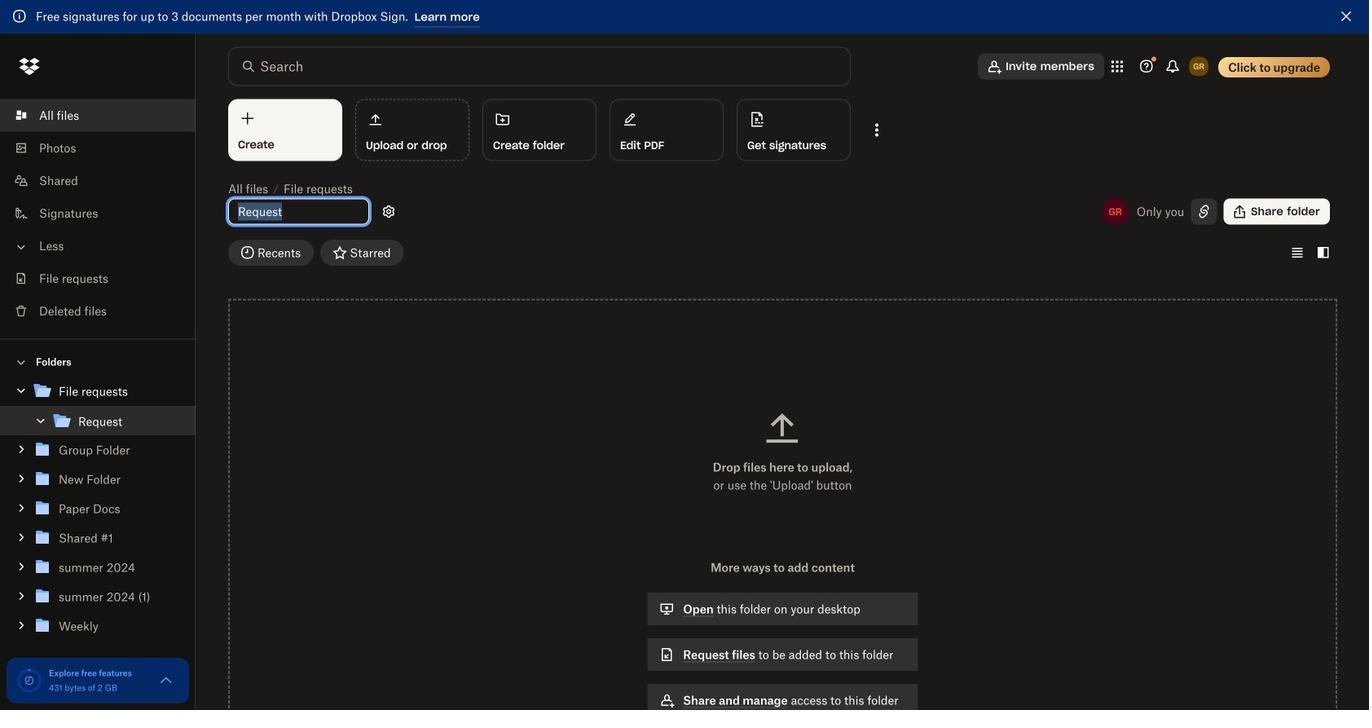 Task type: locate. For each thing, give the bounding box(es) containing it.
quota usage image
[[16, 668, 42, 694]]

list
[[0, 89, 196, 339]]

group
[[0, 373, 196, 653]]

less image
[[13, 239, 29, 255]]

dropbox image
[[13, 50, 46, 83]]

Rename directory text field
[[238, 203, 360, 221]]

greg robinson (you) image
[[1101, 197, 1131, 226]]

Search in folder "Dropbox" text field
[[260, 57, 817, 76]]

list item
[[0, 99, 196, 132]]

alert
[[0, 0, 1370, 34]]



Task type: describe. For each thing, give the bounding box(es) containing it.
folder settings image
[[379, 202, 399, 221]]

quota usage progress bar
[[16, 668, 42, 694]]



Task type: vqa. For each thing, say whether or not it's contained in the screenshot.
Folder settings image
yes



